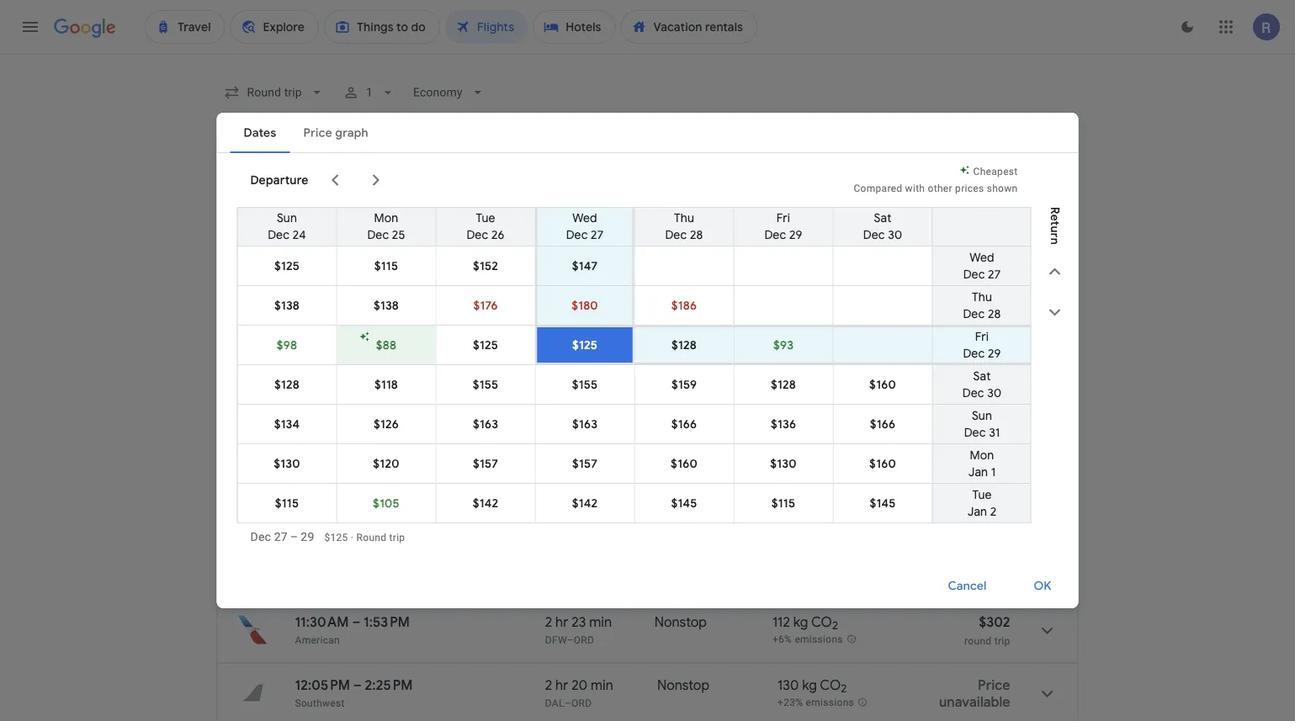 Task type: vqa. For each thing, say whether or not it's contained in the screenshot.
the bottommost 2022
no



Task type: describe. For each thing, give the bounding box(es) containing it.
$152
[[473, 258, 498, 274]]

2 $163 button from the left
[[536, 405, 634, 444]]

12:05 pm
[[295, 677, 350, 694]]

+6% emissions
[[773, 634, 843, 646]]

american
[[295, 634, 340, 646]]

dec inside find the best price region
[[343, 245, 365, 261]]

co inside 130 kg co 2
[[820, 677, 841, 694]]

round inside $302 round trip
[[965, 635, 992, 647]]

1 $155 button from the left
[[436, 365, 535, 404]]

co for 6:30 am
[[809, 361, 830, 378]]

total duration 2 hr 20 min. element
[[545, 677, 657, 697]]

emissions down $136 button
[[799, 445, 847, 457]]

27 – 29 inside find the best price region
[[368, 245, 406, 261]]

dec inside the thu dec 28
[[665, 227, 687, 242]]

1 $142 button from the left
[[436, 484, 535, 523]]

fri dec 29
[[765, 210, 803, 242]]

2 inside 2 hr 25 min – ord
[[545, 487, 552, 505]]

0 vertical spatial prices
[[955, 183, 984, 194]]

2 down 2 hr 18 min – mdw
[[545, 424, 552, 441]]

date grid button
[[837, 237, 946, 267]]

any
[[479, 245, 501, 261]]

11:30 am
[[295, 614, 349, 631]]

1 vertical spatial 27 – 29
[[274, 530, 314, 544]]

$125 for the left $125 button
[[274, 258, 300, 274]]

2 inside '2 hr 20 min dal – ord'
[[545, 677, 552, 694]]

emissions up $136 button
[[799, 382, 847, 394]]

passenger assistance button
[[859, 319, 963, 330]]

r e t u r n
[[1048, 207, 1063, 245]]

0 horizontal spatial $115 button
[[238, 484, 336, 523]]

convenience
[[347, 319, 406, 330]]

84 for 9:06 am
[[773, 424, 788, 441]]

2 hr 20 min dal – ord
[[545, 677, 613, 709]]

30 inside wed dec 27 thu dec 28 fri dec 29 sat dec 30 sun dec 31 mon jan 1 tue jan 2
[[988, 386, 1002, 401]]

emissions down the 112 kg co 2
[[795, 634, 843, 646]]

apply.
[[829, 319, 857, 330]]

$125 · round trip
[[324, 532, 405, 543]]

required
[[504, 319, 543, 330]]

kg for 9:06 am
[[791, 424, 806, 441]]

132
[[773, 487, 792, 505]]

cheapest
[[974, 166, 1018, 178]]

1 horizontal spatial $128 button
[[635, 326, 734, 364]]

112 kg co 2
[[773, 614, 838, 633]]

2 horizontal spatial $128 button
[[734, 365, 833, 404]]

nonstop for 2 hr 25 min
[[655, 487, 707, 505]]

Departure time: 6:30 AM. text field
[[295, 361, 346, 378]]

co for 9:06 am
[[809, 424, 830, 441]]

bag
[[763, 319, 781, 330]]

2 fees from the left
[[783, 319, 804, 330]]

– inside the 2 hr 23 min dfw – ord
[[567, 634, 574, 646]]

n
[[1048, 238, 1063, 245]]

include
[[467, 319, 501, 330]]

total duration 2 hr 23 min. element
[[545, 614, 655, 633]]

$118 button
[[337, 365, 436, 404]]

track prices
[[245, 245, 314, 261]]

min for 2 hr 23 min dfw – ord
[[589, 614, 612, 631]]

2 inside 2 hr 18 min – mdw
[[545, 361, 552, 378]]

29 inside wed dec 27 thu dec 28 fri dec 29 sat dec 30 sun dec 31 mon jan 1 tue jan 2
[[988, 346, 1001, 361]]

1 vertical spatial jan
[[968, 504, 987, 519]]

nonstop for 2 hr 18 min
[[655, 361, 707, 378]]

1 horizontal spatial $115 button
[[337, 247, 436, 285]]

$142 for first the $142 button from left
[[473, 496, 499, 511]]

Arrival time: 1:53 PM. text field
[[364, 614, 410, 631]]

Departure text field
[[806, 115, 883, 161]]

$142 for second the $142 button from left
[[572, 496, 598, 511]]

min for 2 hr 20 min dal – ord
[[591, 677, 613, 694]]

1 total duration 2 hr 18 min. element from the top
[[545, 361, 655, 381]]

Departure time: 9:06 AM. text field
[[295, 424, 346, 441]]

Arrival time: 11:24 AM. text field
[[361, 424, 414, 441]]

$115 for leftmost $115 button
[[275, 496, 299, 511]]

$93 button
[[734, 326, 833, 364]]

mon inside 'mon dec 25'
[[374, 210, 398, 226]]

20
[[572, 677, 588, 694]]

$115 for $115 button to the middle
[[374, 258, 398, 274]]

9:25 am
[[361, 487, 411, 505]]

scroll down image
[[1045, 302, 1065, 322]]

trip down 125 us dollars text field at the bottom of page
[[995, 446, 1010, 457]]

0 horizontal spatial $128
[[274, 377, 300, 392]]

hr for 2 hr 23 min dfw – ord
[[556, 614, 568, 631]]

mdw
[[574, 382, 599, 393]]

kg for 7:00 am
[[795, 487, 810, 505]]

2 inside the 2 hr 23 min dfw – ord
[[545, 614, 552, 631]]

$98 button
[[238, 326, 336, 364]]

$125 left ·
[[324, 532, 348, 543]]

tue inside wed dec 27 thu dec 28 fri dec 29 sat dec 30 sun dec 31 mon jan 1 tue jan 2
[[973, 487, 992, 502]]

sat inside wed dec 27 thu dec 28 fri dec 29 sat dec 30 sun dec 31 mon jan 1 tue jan 2
[[973, 369, 991, 384]]

leaves dallas/fort worth international airport at 11:30 am on wednesday, december 27 and arrives at o'hare international airport at 1:53 pm on wednesday, december 27. element
[[295, 614, 410, 631]]

ord for 23
[[574, 634, 594, 646]]

ok
[[1034, 579, 1052, 594]]

$302
[[979, 614, 1010, 631]]

stops
[[328, 174, 360, 189]]

wed dec 27
[[566, 210, 604, 242]]

price for price unavailable
[[978, 677, 1010, 694]]

cancel
[[948, 579, 987, 594]]

trip right round at the bottom
[[389, 532, 405, 543]]

duration button
[[967, 168, 1054, 195]]

29 inside fri dec 29
[[789, 227, 803, 242]]

southwest
[[295, 697, 345, 709]]

225 US dollars text field
[[980, 487, 1010, 505]]

all filters button
[[217, 168, 312, 195]]

1 fees from the left
[[582, 319, 603, 330]]

125 US dollars text field
[[982, 424, 1010, 441]]

scroll right image
[[366, 170, 386, 190]]

round trip for 9:06 am
[[965, 446, 1010, 457]]

sat inside sat dec 30
[[874, 210, 892, 226]]

dfw
[[545, 634, 567, 646]]

$88 button
[[337, 326, 436, 364]]

date
[[881, 244, 907, 259]]

130 kg co 2
[[778, 677, 847, 696]]

30 inside sat dec 30
[[888, 227, 903, 242]]

– inside 6:30 am – 8:48 am frontier
[[349, 361, 357, 378]]

$115 for right $115 button
[[772, 496, 796, 511]]

price unavailable
[[939, 677, 1010, 711]]

– inside '2 hr 20 min dal – ord'
[[565, 697, 571, 709]]

dec inside wed dec 27
[[566, 227, 588, 242]]

2 $130 button from the left
[[734, 444, 833, 483]]

Return text field
[[948, 115, 1026, 161]]

$186 button
[[635, 286, 734, 325]]

$88
[[376, 338, 397, 353]]

best departing flights main content
[[217, 237, 1079, 721]]

hr for 2 hr 25 min – ord
[[556, 487, 568, 505]]

1 $130 from the left
[[274, 456, 300, 471]]

1 $145 button from the left
[[635, 484, 734, 523]]

price for price graph
[[998, 244, 1026, 259]]

stops button
[[318, 168, 389, 195]]

min for 2 hr 25 min – ord
[[590, 487, 612, 505]]

12:05 pm – 2:25 pm southwest
[[295, 677, 413, 709]]

united
[[295, 508, 325, 520]]

dec inside tue dec 26
[[467, 227, 489, 242]]

round for 9:06 am
[[965, 446, 992, 457]]

Arrival time: 2:25 PM. text field
[[365, 677, 413, 694]]

nonstop flight. element for 2 hr 20 min
[[657, 677, 710, 697]]

$126 button
[[337, 405, 436, 444]]

dec inside sun dec 24
[[268, 227, 290, 242]]

price
[[300, 319, 324, 330]]

1 $138 button from the left
[[238, 286, 336, 325]]

1 $130 button from the left
[[238, 444, 336, 483]]

sort
[[1008, 316, 1032, 332]]

Departure time: 7:00 AM. text field
[[295, 487, 347, 505]]

2 total duration 2 hr 18 min. element from the top
[[545, 424, 655, 444]]

2 $145 button from the left
[[834, 484, 932, 523]]

84 kg co 2 -21% emissions for 9:06 am
[[773, 424, 847, 457]]

fri inside wed dec 27 thu dec 28 fri dec 29 sat dec 30 sun dec 31 mon jan 1 tue jan 2
[[975, 329, 989, 344]]

total duration 2 hr 25 min. element
[[545, 487, 655, 507]]

28 inside the thu dec 28
[[690, 227, 703, 242]]

2 down apply.
[[830, 366, 836, 381]]

ok button
[[1014, 566, 1072, 606]]

$176 button
[[436, 286, 535, 325]]

kg inside 130 kg co 2
[[802, 677, 817, 694]]

$120 button
[[337, 444, 436, 483]]

2 horizontal spatial $128
[[771, 377, 796, 392]]

0 horizontal spatial dec 27 – 29
[[250, 530, 314, 544]]

– inside "11:30 am – 1:53 pm american"
[[352, 614, 360, 631]]

2 hr 23 min dfw – ord
[[545, 614, 612, 646]]

7:00 am
[[295, 487, 347, 505]]

t
[[1048, 221, 1063, 226]]

nonstop flight. element for 2 hr 23 min
[[655, 614, 707, 633]]

assistance
[[912, 319, 963, 330]]

$147 button
[[536, 247, 634, 285]]

125 US dollars text field
[[982, 361, 1010, 378]]

$166 for first $166 button from left
[[671, 417, 697, 432]]

$105
[[373, 496, 400, 511]]

1 $157 button from the left
[[436, 444, 535, 483]]

emissions down 130 kg co 2
[[806, 697, 854, 709]]

11:30 am – 1:53 pm american
[[295, 614, 410, 646]]

duration
[[977, 174, 1026, 189]]

+
[[574, 319, 580, 330]]

unavailable
[[939, 694, 1010, 711]]

21% for 9:06 am
[[776, 445, 796, 457]]

Arrival time: 9:25 AM. text field
[[361, 487, 411, 505]]

passenger
[[859, 319, 909, 330]]

25 for hr
[[572, 487, 586, 505]]

track
[[245, 245, 276, 261]]

dates
[[504, 245, 536, 261]]

min for 2 hr 18 min – mdw
[[588, 361, 610, 378]]

2 horizontal spatial $115 button
[[734, 484, 833, 523]]

28 inside wed dec 27 thu dec 28 fri dec 29 sat dec 30 sun dec 31 mon jan 1 tue jan 2
[[988, 306, 1001, 322]]

8:48 am
[[360, 361, 410, 378]]

1 inside best departing flights main content
[[622, 319, 628, 330]]

$186
[[672, 298, 697, 313]]

dec inside 'mon dec 25'
[[367, 227, 389, 242]]

2 hr 18 min
[[545, 424, 610, 441]]

1:53 pm
[[364, 614, 410, 631]]

21% for 6:30 am
[[776, 382, 796, 394]]

2 $155 from the left
[[572, 377, 598, 392]]

wed for wed dec 27 thu dec 28 fri dec 29 sat dec 30 sun dec 31 mon jan 1 tue jan 2
[[970, 250, 995, 265]]

$166 for second $166 button from left
[[870, 417, 896, 432]]

2 $145 from the left
[[870, 496, 896, 511]]

mon inside wed dec 27 thu dec 28 fri dec 29 sat dec 30 sun dec 31 mon jan 1 tue jan 2
[[970, 448, 994, 463]]

co for 7:00 am
[[813, 487, 834, 505]]

– inside 2 hr 25 min – ord
[[567, 508, 574, 520]]

Departure time: 11:30 AM. text field
[[295, 614, 349, 631]]

$136 button
[[734, 405, 833, 444]]

nonstop flight. element for 2 hr 18 min
[[655, 361, 707, 381]]

find the best price region
[[217, 237, 1079, 280]]

25 for dec
[[392, 227, 405, 242]]

nonstop flight. element for 2 hr 25 min
[[655, 487, 707, 507]]

filters
[[265, 174, 298, 189]]

27 for wed dec 27 thu dec 28 fri dec 29 sat dec 30 sun dec 31 mon jan 1 tue jan 2
[[988, 267, 1001, 282]]

Departure time: 12:05 PM. text field
[[295, 677, 350, 694]]

with
[[905, 183, 925, 194]]

sun inside sun dec 24
[[277, 210, 297, 226]]

on
[[286, 319, 298, 330]]

sort by:
[[1008, 316, 1052, 332]]

tue inside tue dec 26
[[476, 210, 495, 226]]

adult.
[[630, 319, 657, 330]]

prices include required taxes + fees for 1 adult. optional charges and bag fees may apply. passenger assistance
[[435, 319, 963, 330]]

0 vertical spatial jan
[[969, 465, 988, 480]]



Task type: locate. For each thing, give the bounding box(es) containing it.
scroll left image
[[325, 170, 346, 190]]

1 vertical spatial this price for this flight doesn't include overhead bin access. if you need a carry-on bag, use the bags filter to update prices. image
[[962, 422, 982, 443]]

4 hr from the top
[[556, 614, 568, 631]]

$138 up convenience
[[374, 298, 399, 313]]

1 21% from the top
[[776, 382, 796, 394]]

hr for 2 hr 20 min dal – ord
[[556, 677, 568, 694]]

hr inside "total duration 2 hr 18 min." element
[[556, 424, 568, 441]]

airports
[[887, 174, 932, 189]]

2 $130 from the left
[[770, 456, 797, 471]]

$160 button down passenger
[[834, 365, 932, 404]]

27
[[591, 227, 604, 242], [988, 267, 1001, 282]]

$160 button down $159 button
[[635, 444, 734, 483]]

1 $157 from the left
[[473, 456, 498, 471]]

1 round trip from the top
[[965, 383, 1010, 394]]

price graph
[[998, 244, 1062, 259]]

hr inside the 2 hr 23 min dfw – ord
[[556, 614, 568, 631]]

$125 button down $176 button at the left top
[[436, 326, 535, 364]]

84 down $93
[[773, 361, 788, 378]]

$93
[[773, 338, 794, 353]]

min right the 23
[[589, 614, 612, 631]]

1 84 from the top
[[773, 361, 788, 378]]

price inside the price unavailable
[[978, 677, 1010, 694]]

2 $138 from the left
[[374, 298, 399, 313]]

0 horizontal spatial 30
[[888, 227, 903, 242]]

1 $163 from the left
[[473, 417, 498, 432]]

sort by: button
[[1001, 309, 1079, 339]]

co up +23% emissions
[[820, 677, 841, 694]]

thu down price graph button
[[972, 290, 992, 305]]

1 horizontal spatial 29
[[988, 346, 1001, 361]]

1 horizontal spatial $163 button
[[536, 405, 634, 444]]

0 vertical spatial sat
[[874, 210, 892, 226]]

2 $138 button from the left
[[337, 286, 436, 325]]

round
[[357, 532, 387, 543]]

mon down 31
[[970, 448, 994, 463]]

0 horizontal spatial sun
[[277, 210, 297, 226]]

3 round trip from the top
[[965, 509, 1010, 521]]

$155 up 2 hr 18 min
[[572, 377, 598, 392]]

thu dec 28
[[665, 210, 703, 242]]

$118
[[374, 377, 398, 392]]

and right price
[[327, 319, 344, 330]]

302 US dollars text field
[[979, 614, 1010, 631]]

130
[[778, 677, 799, 694]]

$138 for 2nd $138 button from right
[[274, 298, 300, 313]]

1 round from the top
[[965, 383, 992, 394]]

$152 button
[[436, 247, 535, 285]]

0 vertical spatial sun
[[277, 210, 297, 226]]

18
[[572, 361, 584, 378], [572, 424, 584, 441]]

wed dec 27 thu dec 28 fri dec 29 sat dec 30 sun dec 31 mon jan 1 tue jan 2
[[963, 250, 1002, 519]]

1 $145 from the left
[[671, 496, 697, 511]]

for
[[606, 319, 619, 330]]

min inside 2 hr 25 min – ord
[[590, 487, 612, 505]]

1 vertical spatial wed
[[970, 250, 995, 265]]

2 inside 130 kg co 2
[[841, 682, 847, 696]]

2 84 kg co 2 -21% emissions from the top
[[773, 424, 847, 457]]

fees right +
[[582, 319, 603, 330]]

1 vertical spatial sat
[[973, 369, 991, 384]]

1 button
[[336, 77, 403, 108]]

0 vertical spatial wed
[[573, 210, 597, 226]]

prices
[[955, 183, 984, 194], [279, 245, 314, 261]]

trip right cancel at the right
[[995, 572, 1010, 584]]

23
[[572, 614, 586, 631]]

kg for 6:30 am
[[791, 361, 806, 378]]

31
[[989, 425, 1000, 440]]

1 horizontal spatial $145
[[870, 496, 896, 511]]

sun up 31
[[972, 408, 992, 423]]

2 $142 button from the left
[[536, 484, 634, 523]]

kg inside '132 kg co +25% emissions'
[[795, 487, 810, 505]]

jan
[[969, 465, 988, 480], [968, 504, 987, 519]]

– down total duration 2 hr 20 min. element
[[565, 697, 571, 709]]

0 horizontal spatial 27 – 29
[[274, 530, 314, 544]]

2 up cancel button
[[990, 504, 997, 519]]

nonstop for 2 hr 23 min
[[655, 614, 707, 631]]

hr down 2 hr 18 min – mdw
[[556, 424, 568, 441]]

round for 6:30 am
[[965, 383, 992, 394]]

wed
[[573, 210, 597, 226], [970, 250, 995, 265]]

trip down $225 text box
[[995, 509, 1010, 521]]

0 horizontal spatial sat
[[874, 210, 892, 226]]

0 horizontal spatial $155 button
[[436, 365, 535, 404]]

round trip down $125 text box
[[965, 383, 1010, 394]]

sun up 24
[[277, 210, 297, 226]]

hr for 2 hr 18 min – mdw
[[556, 361, 568, 378]]

18 for 2 hr 18 min
[[572, 424, 584, 441]]

$115
[[374, 258, 398, 274], [275, 496, 299, 511], [772, 496, 796, 511]]

1 vertical spatial mon
[[970, 448, 994, 463]]

1 horizontal spatial $138
[[374, 298, 399, 313]]

thu inside the thu dec 28
[[674, 210, 694, 226]]

1 vertical spatial 18
[[572, 424, 584, 441]]

nonstop for 2 hr 20 min
[[657, 677, 710, 694]]

$128 button down $98 button
[[238, 365, 336, 404]]

min up mdw
[[588, 361, 610, 378]]

$180 button
[[536, 286, 634, 325]]

0 vertical spatial -
[[773, 382, 776, 394]]

round trip for 6:30 am
[[965, 383, 1010, 394]]

grid
[[910, 244, 933, 259]]

sun inside wed dec 27 thu dec 28 fri dec 29 sat dec 30 sun dec 31 mon jan 1 tue jan 2
[[972, 408, 992, 423]]

– left 8:48 am
[[349, 361, 357, 378]]

this price for this flight doesn't include overhead bin access. if you need a carry-on bag, use the bags filter to update prices. image
[[962, 359, 982, 379], [962, 422, 982, 443], [960, 485, 980, 506]]

kg up 132 at the bottom right
[[791, 424, 806, 441]]

0 horizontal spatial $166
[[671, 417, 697, 432]]

27 up '$147' button
[[591, 227, 604, 242]]

hr inside '2 hr 20 min dal – ord'
[[556, 677, 568, 694]]

2 and from the left
[[743, 319, 760, 330]]

departure
[[250, 173, 308, 188]]

all filters
[[249, 174, 298, 189]]

trip inside $302 round trip
[[995, 635, 1010, 647]]

leaves dallas love field at 12:05 pm on wednesday, december 27 and arrives at o'hare international airport at 2:25 pm on wednesday, december 27. element
[[295, 677, 413, 694]]

$115 button up $125 text field
[[238, 484, 336, 523]]

1 horizontal spatial $128
[[672, 338, 697, 353]]

0 vertical spatial 30
[[888, 227, 903, 242]]

2 $157 from the left
[[572, 456, 598, 471]]

30 up date
[[888, 227, 903, 242]]

$180
[[572, 298, 598, 313]]

round trip up $302 text field
[[965, 572, 1010, 584]]

hr left 20
[[556, 677, 568, 694]]

min for 2 hr 18 min
[[588, 424, 610, 441]]

9:06 am
[[295, 424, 346, 441]]

hr for 2 hr 18 min
[[556, 424, 568, 441]]

price down $302 round trip
[[978, 677, 1010, 694]]

2 right $136
[[830, 429, 836, 444]]

1 vertical spatial sun
[[972, 408, 992, 423]]

total duration 2 hr 18 min. element
[[545, 361, 655, 381], [545, 424, 655, 444]]

co down may
[[809, 361, 830, 378]]

1 horizontal spatial $155
[[572, 377, 598, 392]]

trip down $125 text box
[[995, 383, 1010, 394]]

$125 for $125 button to the right
[[572, 338, 598, 353]]

round trip for 7:00 am
[[965, 509, 1010, 521]]

2
[[545, 361, 552, 378], [830, 366, 836, 381], [545, 424, 552, 441], [830, 429, 836, 444], [545, 487, 552, 505], [990, 504, 997, 519], [545, 614, 552, 631], [832, 619, 838, 633], [545, 677, 552, 694], [841, 682, 847, 696]]

$128 button
[[635, 326, 734, 364], [238, 365, 336, 404], [734, 365, 833, 404]]

1 horizontal spatial $138 button
[[337, 286, 436, 325]]

$128 button up $159 button
[[635, 326, 734, 364]]

1 horizontal spatial prices
[[955, 183, 984, 194]]

kg inside the 112 kg co 2
[[794, 614, 808, 631]]

18 inside 2 hr 18 min – mdw
[[572, 361, 584, 378]]

0 horizontal spatial $155
[[473, 377, 499, 392]]

other
[[928, 183, 953, 194]]

compared with other prices shown
[[854, 183, 1018, 194]]

min right 20
[[591, 677, 613, 694]]

2 up dfw
[[545, 614, 552, 631]]

1 horizontal spatial fri
[[975, 329, 989, 344]]

2 inside wed dec 27 thu dec 28 fri dec 29 sat dec 30 sun dec 31 mon jan 1 tue jan 2
[[990, 504, 997, 519]]

none search field containing all filters
[[217, 77, 1079, 223]]

nonstop flight. element
[[655, 361, 707, 381], [655, 424, 707, 444], [655, 487, 707, 507], [655, 614, 707, 633], [657, 677, 710, 697]]

27 – 29
[[368, 245, 406, 261], [274, 530, 314, 544]]

hr down 2 hr 18 min
[[556, 487, 568, 505]]

0 horizontal spatial mon
[[374, 210, 398, 226]]

2 hr 18 min – mdw
[[545, 361, 610, 393]]

0 vertical spatial 84 kg co 2 -21% emissions
[[773, 361, 847, 394]]

1 horizontal spatial tue
[[973, 487, 992, 502]]

1 vertical spatial 30
[[988, 386, 1002, 401]]

1 vertical spatial price
[[978, 677, 1010, 694]]

mon down scroll right image
[[374, 210, 398, 226]]

11:24 am
[[361, 424, 414, 441]]

prices inside find the best price region
[[279, 245, 314, 261]]

$157 button
[[436, 444, 535, 483], [536, 444, 634, 483]]

0 horizontal spatial $163 button
[[436, 405, 535, 444]]

compared
[[854, 183, 903, 194]]

0 horizontal spatial $145
[[671, 496, 697, 511]]

wed inside wed dec 27 thu dec 28 fri dec 29 sat dec 30 sun dec 31 mon jan 1 tue jan 2
[[970, 250, 995, 265]]

$147
[[572, 258, 598, 274]]

wed inside wed dec 27
[[573, 210, 597, 226]]

– inside 12:05 pm – 2:25 pm southwest
[[353, 677, 362, 694]]

2 - from the top
[[773, 445, 776, 457]]

leaves dallas/fort worth international airport at 9:06 am on wednesday, december 27 and arrives at chicago midway international airport at 11:24 am on wednesday, december 27. element
[[295, 424, 414, 441]]

27 – 29 down 'mon dec 25'
[[368, 245, 406, 261]]

$125 down $125 text box
[[982, 424, 1010, 441]]

1 horizontal spatial $157 button
[[536, 444, 634, 483]]

total duration 2 hr 18 min. element down mdw
[[545, 424, 655, 444]]

– down the 23
[[567, 634, 574, 646]]

27 inside wed dec 27 thu dec 28 fri dec 29 sat dec 30 sun dec 31 mon jan 1 tue jan 2
[[988, 267, 1001, 282]]

price inside button
[[998, 244, 1026, 259]]

0 horizontal spatial tue
[[476, 210, 495, 226]]

thu inside wed dec 27 thu dec 28 fri dec 29 sat dec 30 sun dec 31 mon jan 1 tue jan 2
[[972, 290, 992, 305]]

1 horizontal spatial $142 button
[[536, 484, 634, 523]]

sun dec 24
[[268, 210, 306, 242]]

$128 down $98 button
[[274, 377, 300, 392]]

jan up $225
[[969, 465, 988, 480]]

wed for wed dec 27
[[573, 210, 597, 226]]

1 vertical spatial 28
[[988, 306, 1001, 322]]

this price for this flight doesn't include overhead bin access. if you need a carry-on bag, use the bags filter to update prices. image for 2 hr 18 min
[[962, 359, 982, 379]]

$302 round trip
[[965, 614, 1010, 647]]

2 $157 button from the left
[[536, 444, 634, 483]]

0 vertical spatial 18
[[572, 361, 584, 378]]

2 vertical spatial 1
[[991, 465, 996, 480]]

28 left sort on the right
[[988, 306, 1001, 322]]

$145
[[671, 496, 697, 511], [870, 496, 896, 511]]

2 horizontal spatial 1
[[991, 465, 996, 480]]

Arrival time: 8:48 AM. text field
[[360, 361, 410, 378]]

$120
[[373, 456, 400, 471]]

$138 up on
[[274, 298, 300, 313]]

$163
[[473, 417, 498, 432], [572, 417, 598, 432]]

2 up the +6% emissions
[[832, 619, 838, 633]]

2 $142 from the left
[[572, 496, 598, 511]]

0 horizontal spatial $130 button
[[238, 444, 336, 483]]

1 - from the top
[[773, 382, 776, 394]]

84 for 6:30 am
[[773, 361, 788, 378]]

leaves dallas/fort worth international airport at 7:00 am on wednesday, december 27 and arrives at o'hare international airport at 9:25 am on wednesday, december 27. element
[[295, 487, 411, 505]]

$155 down include
[[473, 377, 499, 392]]

0 vertical spatial price
[[998, 244, 1026, 259]]

1 horizontal spatial $157
[[572, 456, 598, 471]]

$125 down include
[[473, 338, 498, 353]]

3 round from the top
[[965, 509, 992, 521]]

u
[[1048, 226, 1063, 233]]

27 inside wed dec 27
[[591, 227, 604, 242]]

kg up the +6% emissions
[[794, 614, 808, 631]]

- for 6:30 am
[[773, 382, 776, 394]]

0 horizontal spatial and
[[327, 319, 344, 330]]

emissions inside '132 kg co +25% emissions'
[[801, 508, 849, 519]]

0 horizontal spatial 25
[[392, 227, 405, 242]]

84
[[773, 361, 788, 378], [773, 424, 788, 441]]

0 horizontal spatial fri
[[777, 210, 790, 226]]

ord for 20
[[571, 697, 592, 709]]

27 for wed dec 27
[[591, 227, 604, 242]]

- down $136
[[773, 445, 776, 457]]

connecting
[[819, 174, 884, 189]]

1 horizontal spatial $115
[[374, 258, 398, 274]]

$125 for 125 us dollars text field at the bottom of page
[[982, 424, 1010, 441]]

– up 2 hr 18 min
[[567, 382, 574, 393]]

$130 button up 132 at the bottom right
[[734, 444, 833, 483]]

1 vertical spatial 27
[[988, 267, 1001, 282]]

1 horizontal spatial 28
[[988, 306, 1001, 322]]

round down $302 text field
[[965, 635, 992, 647]]

1 horizontal spatial $125 button
[[436, 326, 535, 364]]

0 horizontal spatial $138
[[274, 298, 300, 313]]

round down 31
[[965, 446, 992, 457]]

bag fees button
[[763, 319, 804, 330]]

1 hr from the top
[[556, 361, 568, 378]]

prices right the other
[[955, 183, 984, 194]]

$125 down sort on the right
[[982, 361, 1010, 378]]

1 horizontal spatial dec 27 – 29
[[343, 245, 406, 261]]

None search field
[[217, 77, 1079, 223]]

round down $225 text box
[[965, 509, 992, 521]]

graph
[[1029, 244, 1062, 259]]

co inside the 112 kg co 2
[[811, 614, 832, 631]]

2 up dal
[[545, 677, 552, 694]]

– left arrival time: 2:25 pm. text field
[[353, 677, 362, 694]]

frontier
[[295, 382, 332, 393]]

84 kg co 2 -21% emissions for 6:30 am
[[773, 361, 847, 394]]

may
[[806, 319, 826, 330]]

round trip
[[965, 383, 1010, 394], [965, 446, 1010, 457], [965, 509, 1010, 521], [965, 572, 1010, 584]]

5 round from the top
[[965, 635, 992, 647]]

$130 down '$134' button
[[274, 456, 300, 471]]

2 vertical spatial this price for this flight doesn't include overhead bin access. if you need a carry-on bag, use the bags filter to update prices. image
[[960, 485, 980, 506]]

2 84 from the top
[[773, 424, 788, 441]]

1 horizontal spatial $142
[[572, 496, 598, 511]]

21% up $136 button
[[776, 382, 796, 394]]

1 $163 button from the left
[[436, 405, 535, 444]]

dec 27 – 29 down the united on the left bottom
[[250, 530, 314, 544]]

round up $302 text field
[[965, 572, 992, 584]]

1 vertical spatial total duration 2 hr 18 min. element
[[545, 424, 655, 444]]

and left bag
[[743, 319, 760, 330]]

1 vertical spatial dec 27 – 29
[[250, 530, 314, 544]]

$125 for the middle $125 button
[[473, 338, 498, 353]]

ranked
[[217, 319, 252, 330]]

2 $166 from the left
[[870, 417, 896, 432]]

1 vertical spatial prices
[[279, 245, 314, 261]]

trip down $302
[[995, 635, 1010, 647]]

2 $155 button from the left
[[536, 365, 634, 404]]

– down 'total duration 2 hr 25 min.' element
[[567, 508, 574, 520]]

21% down $136 button
[[776, 445, 796, 457]]

$126
[[374, 417, 399, 432]]

– inside 2 hr 18 min – mdw
[[567, 382, 574, 393]]

0 vertical spatial ord
[[574, 508, 594, 520]]

co inside '132 kg co +25% emissions'
[[813, 487, 834, 505]]

1 horizontal spatial wed
[[970, 250, 995, 265]]

$125 down 24
[[274, 258, 300, 274]]

0 horizontal spatial $166 button
[[635, 405, 734, 444]]

1 and from the left
[[327, 319, 344, 330]]

0 horizontal spatial $125 button
[[238, 247, 336, 285]]

1 18 from the top
[[572, 361, 584, 378]]

25 inside 2 hr 25 min – ord
[[572, 487, 586, 505]]

0 horizontal spatial $130
[[274, 456, 300, 471]]

$155 button down include
[[436, 365, 535, 404]]

$115 button down $136 button
[[734, 484, 833, 523]]

ord inside the 2 hr 23 min dfw – ord
[[574, 634, 594, 646]]

shown
[[987, 183, 1018, 194]]

jan up cancel at the right
[[968, 504, 987, 519]]

0 vertical spatial mon
[[374, 210, 398, 226]]

0 horizontal spatial 1
[[366, 85, 373, 99]]

fri inside fri dec 29
[[777, 210, 790, 226]]

4 round trip from the top
[[965, 572, 1010, 584]]

1 vertical spatial 25
[[572, 487, 586, 505]]

scroll up image
[[1045, 262, 1065, 282]]

round
[[965, 383, 992, 394], [965, 446, 992, 457], [965, 509, 992, 521], [965, 572, 992, 584], [965, 635, 992, 647]]

1 vertical spatial thu
[[972, 290, 992, 305]]

1 horizontal spatial fees
[[783, 319, 804, 330]]

hr inside 2 hr 18 min – mdw
[[556, 361, 568, 378]]

0 vertical spatial this price for this flight doesn't include overhead bin access. if you need a carry-on bag, use the bags filter to update prices. image
[[962, 359, 982, 379]]

+6%
[[773, 634, 792, 646]]

$138 for 1st $138 button from right
[[374, 298, 399, 313]]

wed up '$147' button
[[573, 210, 597, 226]]

$125 for $125 text box
[[982, 361, 1010, 378]]

r
[[1048, 233, 1063, 238]]

$136
[[771, 417, 796, 432]]

ord
[[574, 508, 594, 520], [574, 634, 594, 646], [571, 697, 592, 709]]

29
[[789, 227, 803, 242], [988, 346, 1001, 361]]

0 horizontal spatial $128 button
[[238, 365, 336, 404]]

+23%
[[778, 697, 803, 709]]

round for 7:00 am
[[965, 509, 992, 521]]

charges
[[702, 319, 740, 330]]

thu
[[674, 210, 694, 226], [972, 290, 992, 305]]

2 round trip from the top
[[965, 446, 1010, 457]]

hr inside 2 hr 25 min – ord
[[556, 487, 568, 505]]

2 21% from the top
[[776, 445, 796, 457]]

0 horizontal spatial 27
[[591, 227, 604, 242]]

any dates
[[479, 245, 536, 261]]

4 round from the top
[[965, 572, 992, 584]]

1 vertical spatial ord
[[574, 634, 594, 646]]

$163 for second $163 button from right
[[473, 417, 498, 432]]

2 $163 from the left
[[572, 417, 598, 432]]

0 horizontal spatial thu
[[674, 210, 694, 226]]

0 vertical spatial dec 27 – 29
[[343, 245, 406, 261]]

flights
[[336, 293, 386, 314]]

5 hr from the top
[[556, 677, 568, 694]]

connecting airports button
[[809, 168, 960, 195]]

18 down mdw
[[572, 424, 584, 441]]

fri
[[777, 210, 790, 226], [975, 329, 989, 344]]

this price for this flight doesn't include overhead bin access. if you need a carry-on bag, use the bags filter to update prices. image for 2 hr 25 min
[[960, 485, 980, 506]]

2 $166 button from the left
[[834, 405, 932, 444]]

$128
[[672, 338, 697, 353], [274, 377, 300, 392], [771, 377, 796, 392]]

best departing flights
[[217, 293, 386, 314]]

- for 9:06 am
[[773, 445, 776, 457]]

3 hr from the top
[[556, 487, 568, 505]]

date grid
[[881, 244, 933, 259]]

1 $138 from the left
[[274, 298, 300, 313]]

hr left the 23
[[556, 614, 568, 631]]

round down $125 text box
[[965, 383, 992, 394]]

1 horizontal spatial 30
[[988, 386, 1002, 401]]

18 up mdw
[[572, 361, 584, 378]]

1 $166 button from the left
[[635, 405, 734, 444]]

learn more about ranking image
[[409, 317, 425, 332]]

0 vertical spatial total duration 2 hr 18 min. element
[[545, 361, 655, 381]]

dec inside fri dec 29
[[765, 227, 787, 242]]

26
[[491, 227, 505, 242]]

0 horizontal spatial wed
[[573, 210, 597, 226]]

price left graph
[[998, 244, 1026, 259]]

2 round from the top
[[965, 446, 992, 457]]

ord down 'total duration 2 hr 25 min.' element
[[574, 508, 594, 520]]

1 inside popup button
[[366, 85, 373, 99]]

25 inside 'mon dec 25'
[[392, 227, 405, 242]]

$125 button down $180 "button"
[[536, 326, 634, 364]]

1 inside wed dec 27 thu dec 28 fri dec 29 sat dec 30 sun dec 31 mon jan 1 tue jan 2
[[991, 465, 996, 480]]

learn more about tracked prices image
[[318, 245, 333, 261]]

taxes
[[545, 319, 571, 330]]

$134 button
[[238, 405, 336, 444]]

dec 27 – 29 inside find the best price region
[[343, 245, 406, 261]]

1 horizontal spatial $130
[[770, 456, 797, 471]]

2 inside the 112 kg co 2
[[832, 619, 838, 633]]

$160 button up '132 kg co +25% emissions'
[[834, 444, 932, 483]]

1 vertical spatial 1
[[622, 319, 628, 330]]

2 hr from the top
[[556, 424, 568, 441]]

1 horizontal spatial and
[[743, 319, 760, 330]]

leaves dallas/fort worth international airport at 6:30 am on wednesday, december 27 and arrives at chicago midway international airport at 8:48 am on wednesday, december 27. element
[[295, 361, 410, 378]]

1 vertical spatial 29
[[988, 346, 1001, 361]]

1 horizontal spatial $166 button
[[834, 405, 932, 444]]

2 up +23% emissions
[[841, 682, 847, 696]]

1 horizontal spatial mon
[[970, 448, 994, 463]]

$155
[[473, 377, 499, 392], [572, 377, 598, 392]]

0 horizontal spatial $138 button
[[238, 286, 336, 325]]

1 $166 from the left
[[671, 417, 697, 432]]

$128 button up $136 button
[[734, 365, 833, 404]]

2 hr 25 min – ord
[[545, 487, 612, 520]]

1 vertical spatial 21%
[[776, 445, 796, 457]]

0 vertical spatial fri
[[777, 210, 790, 226]]

min inside '2 hr 20 min dal – ord'
[[591, 677, 613, 694]]

ord inside 2 hr 25 min – ord
[[574, 508, 594, 520]]

1 $155 from the left
[[473, 377, 499, 392]]

$125 button down 24
[[238, 247, 336, 285]]

– left 1:53 pm
[[352, 614, 360, 631]]

$163 for 1st $163 button from right
[[572, 417, 598, 432]]

ord inside '2 hr 20 min dal – ord'
[[571, 697, 592, 709]]

2 horizontal spatial $125 button
[[536, 326, 634, 364]]

84 kg co 2 -21% emissions down $93
[[773, 361, 847, 394]]

+25%
[[773, 508, 798, 519]]

1 84 kg co 2 -21% emissions from the top
[[773, 361, 847, 394]]

dec inside sat dec 30
[[863, 227, 885, 242]]

2 18 from the top
[[572, 424, 584, 441]]

1 horizontal spatial $145 button
[[834, 484, 932, 523]]

1 vertical spatial -
[[773, 445, 776, 457]]

min inside the 2 hr 23 min dfw – ord
[[589, 614, 612, 631]]

125 US dollars text field
[[324, 532, 348, 543]]

1 horizontal spatial 1
[[622, 319, 628, 330]]

wed left price graph
[[970, 250, 995, 265]]

$115 button down 'mon dec 25'
[[337, 247, 436, 285]]

0 horizontal spatial $163
[[473, 417, 498, 432]]

$130
[[274, 456, 300, 471], [770, 456, 797, 471]]

tue
[[476, 210, 495, 226], [973, 487, 992, 502]]

0 horizontal spatial $145 button
[[635, 484, 734, 523]]

27 down price graph
[[988, 267, 1001, 282]]

18 for 2 hr 18 min – mdw
[[572, 361, 584, 378]]

min inside 2 hr 18 min – mdw
[[588, 361, 610, 378]]

kg right 132 at the bottom right
[[795, 487, 810, 505]]

by:
[[1035, 316, 1052, 332]]

hr down taxes
[[556, 361, 568, 378]]

1 $142 from the left
[[473, 496, 499, 511]]



